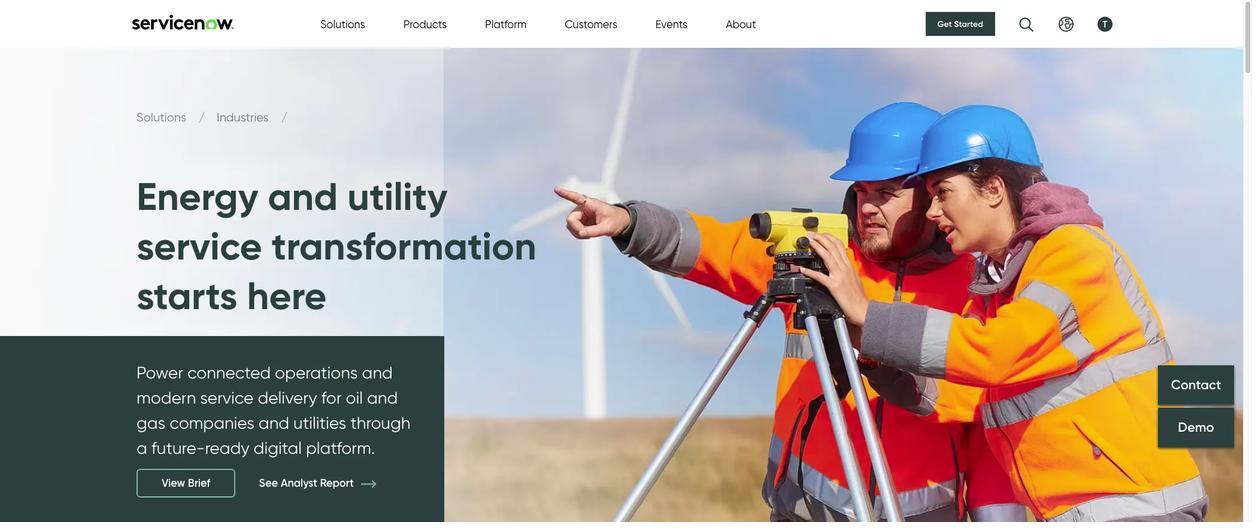 Task type: describe. For each thing, give the bounding box(es) containing it.
a
[[137, 438, 147, 459]]

energy
[[137, 173, 258, 220]]

utilities
[[293, 413, 346, 434]]

products
[[403, 18, 447, 30]]

solutions for solutions popup button
[[320, 18, 365, 30]]

solutions link
[[137, 110, 189, 125]]

events
[[656, 18, 688, 30]]

contact link
[[1158, 366, 1234, 405]]

customers
[[565, 18, 617, 30]]

solutions for solutions link
[[137, 110, 189, 125]]

report
[[320, 477, 354, 490]]

modern
[[137, 388, 196, 408]]

utility
[[348, 173, 447, 220]]

gas
[[137, 413, 165, 434]]

starts
[[137, 273, 237, 320]]

service inside power connected operations and modern service delivery for oil and gas companies and utilities through a future-ready digital platform.
[[200, 388, 254, 408]]

analyst
[[281, 477, 317, 490]]

solutions button
[[320, 16, 365, 32]]

brief
[[188, 477, 210, 490]]

see
[[259, 477, 278, 490]]

transformation
[[272, 223, 536, 270]]

demo link
[[1158, 408, 1234, 448]]

here
[[247, 273, 327, 320]]

platform button
[[485, 16, 526, 32]]

for
[[321, 388, 342, 408]]

operations
[[275, 363, 358, 383]]

see analyst report
[[259, 477, 357, 490]]

service inside the energy and utility service transformation starts here
[[137, 223, 262, 270]]

get started link
[[926, 12, 995, 36]]

get started
[[938, 19, 983, 29]]

industries
[[217, 110, 272, 125]]

customers button
[[565, 16, 617, 32]]

and inside the energy and utility service transformation starts here
[[268, 173, 338, 220]]



Task type: locate. For each thing, give the bounding box(es) containing it.
future-
[[151, 438, 205, 459]]

1 horizontal spatial solutions
[[320, 18, 365, 30]]

view brief
[[162, 477, 210, 490]]

service down energy
[[137, 223, 262, 270]]

1 vertical spatial service
[[200, 388, 254, 408]]

started
[[954, 19, 983, 29]]

events button
[[656, 16, 688, 32]]

demo
[[1178, 420, 1214, 436]]

connected
[[187, 363, 271, 383]]

and
[[268, 173, 338, 220], [362, 363, 393, 383], [367, 388, 398, 408], [259, 413, 289, 434]]

platform
[[485, 18, 526, 30]]

view brief link
[[137, 469, 235, 498]]

view
[[162, 477, 185, 490]]

through
[[350, 413, 410, 434]]

contact
[[1171, 377, 1221, 393]]

companies
[[170, 413, 254, 434]]

1 vertical spatial solutions
[[137, 110, 189, 125]]

0 vertical spatial service
[[137, 223, 262, 270]]

platform.
[[306, 438, 375, 459]]

servicenow image
[[131, 14, 235, 30]]

power connected operations and modern service delivery for oil and gas companies and utilities through a future-ready digital platform.
[[137, 363, 410, 459]]

0 vertical spatial solutions
[[320, 18, 365, 30]]

about
[[726, 18, 756, 30]]

ready
[[205, 438, 249, 459]]

see analyst report link
[[259, 477, 394, 490]]

digital
[[254, 438, 302, 459]]

industries link
[[217, 110, 272, 125]]

0 horizontal spatial solutions
[[137, 110, 189, 125]]

oil
[[346, 388, 363, 408]]

power
[[137, 363, 183, 383]]

get
[[938, 19, 952, 29]]

delivery
[[258, 388, 317, 408]]

products button
[[403, 16, 447, 32]]

solutions
[[320, 18, 365, 30], [137, 110, 189, 125]]

service
[[137, 223, 262, 270], [200, 388, 254, 408]]

about button
[[726, 16, 756, 32]]

service down the 'connected' on the left bottom of page
[[200, 388, 254, 408]]

energy and utility service transformation starts here
[[137, 173, 536, 320]]



Task type: vqa. For each thing, say whether or not it's contained in the screenshot.
connected
yes



